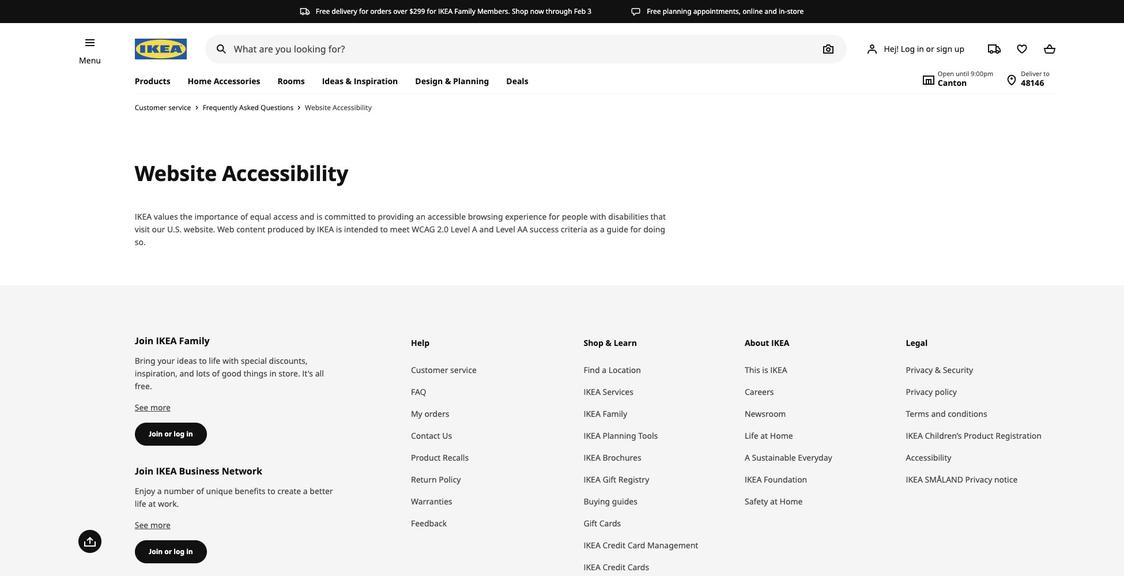 Task type: describe. For each thing, give the bounding box(es) containing it.
brochures
[[603, 452, 642, 463]]

customer service link for faq link
[[411, 359, 572, 381]]

more for family
[[150, 402, 171, 413]]

1 vertical spatial website
[[135, 159, 217, 187]]

customer inside 'link'
[[411, 364, 448, 375]]

intended
[[344, 224, 378, 235]]

feedback
[[411, 518, 447, 529]]

a right enjoy
[[157, 486, 162, 497]]

Search by product text field
[[205, 35, 848, 63]]

privacy policy
[[906, 386, 957, 397]]

join or log in button for business
[[135, 540, 207, 563]]

people
[[562, 211, 588, 222]]

to inside "bring your ideas to life with special discounts, inspiration, and lots of good things in store. it's all free."
[[199, 355, 207, 366]]

foundation
[[764, 474, 808, 485]]

our
[[152, 224, 165, 235]]

enjoy
[[135, 486, 155, 497]]

2.0
[[437, 224, 449, 235]]

importance
[[195, 211, 238, 222]]

bring your ideas to life with special discounts, inspiration, and lots of good things in store. it's all free.
[[135, 355, 324, 392]]

store.
[[279, 368, 300, 379]]

join up bring
[[135, 334, 154, 347]]

a left better
[[303, 486, 308, 497]]

ikea foundation link
[[745, 469, 895, 491]]

& for design
[[445, 76, 451, 87]]

unique
[[206, 486, 233, 497]]

see for join ikea business network
[[135, 520, 148, 531]]

deals
[[507, 76, 529, 87]]

free planning appointments, online and in-store link
[[631, 6, 804, 17]]

ikea family link
[[584, 403, 734, 425]]

notice
[[995, 474, 1018, 485]]

children's
[[925, 430, 962, 441]]

0 vertical spatial is
[[317, 211, 323, 222]]

1 horizontal spatial is
[[336, 224, 342, 235]]

or for business
[[165, 547, 172, 557]]

to inside deliver to 48146
[[1044, 69, 1050, 78]]

gift cards
[[584, 518, 621, 529]]

1 horizontal spatial product
[[964, 430, 994, 441]]

1 vertical spatial accessibility
[[222, 159, 348, 187]]

credit for card
[[603, 540, 626, 551]]

ikea children's product registration
[[906, 430, 1042, 441]]

tools
[[639, 430, 658, 441]]

business
[[179, 465, 220, 478]]

0 vertical spatial accessibility
[[333, 103, 372, 112]]

a sustainable everyday
[[745, 452, 833, 463]]

home inside home accessories link
[[188, 76, 212, 87]]

at for safety
[[771, 496, 778, 507]]

ikea planning tools
[[584, 430, 658, 441]]

security
[[943, 364, 974, 375]]

ikea credit cards
[[584, 562, 650, 573]]

48146
[[1022, 77, 1045, 88]]

1 vertical spatial service
[[451, 364, 477, 375]]

2 level from the left
[[496, 224, 516, 235]]

0 vertical spatial or
[[927, 43, 935, 54]]

0 horizontal spatial orders
[[370, 6, 392, 16]]

feb
[[574, 6, 586, 16]]

rooms
[[278, 76, 305, 87]]

ikea services link
[[584, 381, 734, 403]]

home for safety
[[780, 496, 803, 507]]

privacy & security
[[906, 364, 974, 375]]

and inside free planning appointments, online and in-store link
[[765, 6, 777, 16]]

with inside "bring your ideas to life with special discounts, inspiration, and lots of good things in store. it's all free."
[[223, 355, 239, 366]]

members.
[[478, 6, 510, 16]]

return
[[411, 474, 437, 485]]

deals link
[[498, 69, 537, 93]]

free delivery for orders over $299 for ikea family members. shop now through feb 3 link
[[300, 6, 592, 17]]

so.
[[135, 236, 146, 247]]

menu button
[[79, 54, 101, 67]]

gift cards link
[[584, 513, 734, 535]]

2 vertical spatial privacy
[[966, 474, 993, 485]]

of inside the enjoy a number of unique benefits to create a better life at work.
[[196, 486, 204, 497]]

hej!
[[884, 43, 899, 54]]

ikea credit card management link
[[584, 535, 734, 556]]

until
[[956, 69, 970, 78]]

& for privacy
[[935, 364, 941, 375]]

0 horizontal spatial customer
[[135, 103, 167, 113]]

for up success
[[549, 211, 560, 222]]

0 horizontal spatial customer service
[[135, 103, 191, 113]]

this is ikea link
[[745, 359, 895, 381]]

gift inside ikea gift registry link
[[603, 474, 617, 485]]

ikea småland privacy notice link
[[906, 469, 1056, 491]]

safety at home
[[745, 496, 803, 507]]

ikea foundation
[[745, 474, 808, 485]]

1 vertical spatial family
[[179, 334, 210, 347]]

for right $299 at the top of the page
[[427, 6, 437, 16]]

ikea family
[[584, 408, 628, 419]]

discounts,
[[269, 355, 308, 366]]

join or log in for family
[[149, 429, 193, 439]]

ideas
[[322, 76, 344, 87]]

feedback link
[[411, 513, 572, 535]]

through
[[546, 6, 573, 16]]

hej! log in or sign up link
[[852, 37, 979, 61]]

in-
[[779, 6, 788, 16]]

access
[[273, 211, 298, 222]]

questions
[[261, 103, 294, 113]]

0 horizontal spatial planning
[[453, 76, 489, 87]]

1 level from the left
[[451, 224, 470, 235]]

to inside the enjoy a number of unique benefits to create a better life at work.
[[268, 486, 276, 497]]

criteria
[[561, 224, 588, 235]]

log for family
[[174, 429, 185, 439]]

policy
[[935, 386, 957, 397]]

terms
[[906, 408, 930, 419]]

0 vertical spatial website
[[305, 103, 331, 112]]

values
[[154, 211, 178, 222]]

find
[[584, 364, 600, 375]]

good
[[222, 368, 242, 379]]

management
[[648, 540, 699, 551]]

frequently asked questions
[[203, 103, 294, 113]]

at inside the enjoy a number of unique benefits to create a better life at work.
[[148, 498, 156, 509]]

a sustainable everyday link
[[745, 447, 895, 469]]

1 horizontal spatial cards
[[628, 562, 650, 573]]

providing
[[378, 211, 414, 222]]

life at home
[[745, 430, 793, 441]]

2 vertical spatial accessibility
[[906, 452, 952, 463]]

ikea logotype, go to start page image
[[135, 39, 187, 59]]

and down browsing on the top of the page
[[480, 224, 494, 235]]

& for ideas
[[346, 76, 352, 87]]

registry
[[619, 474, 650, 485]]

or for family
[[165, 429, 172, 439]]

log for business
[[174, 547, 185, 557]]

frequently
[[203, 103, 238, 113]]

create
[[278, 486, 301, 497]]

see more link for join ikea family
[[135, 402, 171, 413]]

customer service link for frequently asked questions link
[[135, 103, 191, 113]]

orders inside 'link'
[[425, 408, 450, 419]]

success
[[530, 224, 559, 235]]

of inside "bring your ideas to life with special discounts, inspiration, and lots of good things in store. it's all free."
[[212, 368, 220, 379]]

accessories
[[214, 76, 260, 87]]

now
[[530, 6, 544, 16]]

ikea gift registry link
[[584, 469, 734, 491]]

a inside the ikea values the importance of equal access and is committed to providing an accessible browsing experience for people with disabilities that visit our u.s. website. web content produced by ikea is intended to meet wcag 2.0 level a and level aa success criteria as a guide for doing so.
[[600, 224, 605, 235]]

see more for join ikea family
[[135, 402, 171, 413]]



Task type: locate. For each thing, give the bounding box(es) containing it.
0 horizontal spatial product
[[411, 452, 441, 463]]

and up by
[[300, 211, 315, 222]]

2 log from the top
[[174, 547, 185, 557]]

ikea gift registry
[[584, 474, 650, 485]]

at down enjoy
[[148, 498, 156, 509]]

product recalls link
[[411, 447, 572, 469]]

safety
[[745, 496, 769, 507]]

of up content
[[240, 211, 248, 222]]

privacy down accessibility link
[[966, 474, 993, 485]]

recalls
[[443, 452, 469, 463]]

0 vertical spatial privacy
[[906, 364, 933, 375]]

1 vertical spatial cards
[[628, 562, 650, 573]]

to right deliver
[[1044, 69, 1050, 78]]

a down browsing on the top of the page
[[472, 224, 478, 235]]

ikea credit cards link
[[584, 556, 734, 576]]

privacy & security link
[[906, 359, 1056, 381]]

inspiration,
[[135, 368, 178, 379]]

0 vertical spatial a
[[472, 224, 478, 235]]

join down work.
[[149, 547, 163, 557]]

gift up buying guides
[[603, 474, 617, 485]]

2 vertical spatial is
[[763, 364, 769, 375]]

home inside life at home link
[[771, 430, 793, 441]]

0 vertical spatial life
[[209, 355, 220, 366]]

customer service down products link
[[135, 103, 191, 113]]

at right "life"
[[761, 430, 768, 441]]

accessibility down children's
[[906, 452, 952, 463]]

privacy for privacy & security
[[906, 364, 933, 375]]

see more for join ikea business network
[[135, 520, 171, 531]]

website accessibility up equal
[[135, 159, 348, 187]]

level left aa
[[496, 224, 516, 235]]

1 vertical spatial join or log in button
[[135, 540, 207, 563]]

customer service link up my orders 'link'
[[411, 359, 572, 381]]

0 vertical spatial gift
[[603, 474, 617, 485]]

everyday
[[799, 452, 833, 463]]

cards down buying guides
[[600, 518, 621, 529]]

1 vertical spatial website accessibility
[[135, 159, 348, 187]]

open until 9:00pm canton
[[938, 69, 994, 88]]

join or log in up join ikea business network
[[149, 429, 193, 439]]

0 horizontal spatial level
[[451, 224, 470, 235]]

see more link down work.
[[135, 520, 171, 531]]

1 vertical spatial more
[[150, 520, 171, 531]]

1 vertical spatial or
[[165, 429, 172, 439]]

product
[[964, 430, 994, 441], [411, 452, 441, 463]]

0 vertical spatial with
[[590, 211, 607, 222]]

1 vertical spatial planning
[[603, 430, 637, 441]]

free for free planning appointments, online and in-store
[[647, 6, 661, 16]]

and down ideas
[[180, 368, 194, 379]]

1 vertical spatial log
[[174, 547, 185, 557]]

a down "life"
[[745, 452, 750, 463]]

free for free delivery for orders over $299 for ikea family members. shop now through feb 3
[[316, 6, 330, 16]]

0 vertical spatial credit
[[603, 540, 626, 551]]

&
[[346, 76, 352, 87], [445, 76, 451, 87], [935, 364, 941, 375]]

store
[[788, 6, 804, 16]]

2 horizontal spatial is
[[763, 364, 769, 375]]

1 join or log in from the top
[[149, 429, 193, 439]]

1 horizontal spatial planning
[[603, 430, 637, 441]]

experience
[[505, 211, 547, 222]]

see down enjoy
[[135, 520, 148, 531]]

0 vertical spatial orders
[[370, 6, 392, 16]]

at for life
[[761, 430, 768, 441]]

network
[[222, 465, 262, 478]]

2 free from the left
[[647, 6, 661, 16]]

home up a sustainable everyday
[[771, 430, 793, 441]]

family inside "link"
[[603, 408, 628, 419]]

us
[[443, 430, 452, 441]]

with up the "as"
[[590, 211, 607, 222]]

0 horizontal spatial website
[[135, 159, 217, 187]]

0 horizontal spatial life
[[135, 498, 146, 509]]

1 horizontal spatial level
[[496, 224, 516, 235]]

0 vertical spatial more
[[150, 402, 171, 413]]

open
[[938, 69, 955, 78]]

1 horizontal spatial family
[[455, 6, 476, 16]]

of right the lots
[[212, 368, 220, 379]]

0 vertical spatial see more
[[135, 402, 171, 413]]

cards down card
[[628, 562, 650, 573]]

contact
[[411, 430, 440, 441]]

join or log in button down work.
[[135, 540, 207, 563]]

card
[[628, 540, 646, 551]]

join or log in button up join ikea business network
[[135, 423, 207, 446]]

sign
[[937, 43, 953, 54]]

life inside the enjoy a number of unique benefits to create a better life at work.
[[135, 498, 146, 509]]

my orders link
[[411, 403, 572, 425]]

0 horizontal spatial of
[[196, 486, 204, 497]]

for down disabilities
[[631, 224, 642, 235]]

1 vertical spatial see more
[[135, 520, 171, 531]]

accessibility link
[[906, 447, 1056, 469]]

0 horizontal spatial with
[[223, 355, 239, 366]]

buying
[[584, 496, 610, 507]]

to up the lots
[[199, 355, 207, 366]]

1 credit from the top
[[603, 540, 626, 551]]

1 vertical spatial a
[[745, 452, 750, 463]]

join ikea business network
[[135, 465, 262, 478]]

website accessibility down ideas
[[305, 103, 372, 112]]

0 vertical spatial customer
[[135, 103, 167, 113]]

or up join ikea business network
[[165, 429, 172, 439]]

for right delivery
[[359, 6, 369, 16]]

2 horizontal spatial at
[[771, 496, 778, 507]]

0 vertical spatial planning
[[453, 76, 489, 87]]

home down foundation
[[780, 496, 803, 507]]

2 see more link from the top
[[135, 520, 171, 531]]

this is ikea
[[745, 364, 788, 375]]

more down free.
[[150, 402, 171, 413]]

with
[[590, 211, 607, 222], [223, 355, 239, 366]]

orders left over
[[370, 6, 392, 16]]

home inside safety at home link
[[780, 496, 803, 507]]

see more link down free.
[[135, 402, 171, 413]]

that
[[651, 211, 666, 222]]

0 vertical spatial product
[[964, 430, 994, 441]]

privacy up the privacy policy
[[906, 364, 933, 375]]

better
[[310, 486, 333, 497]]

0 horizontal spatial a
[[472, 224, 478, 235]]

terms and conditions
[[906, 408, 988, 419]]

careers
[[745, 386, 774, 397]]

gift
[[603, 474, 617, 485], [584, 518, 598, 529]]

credit for cards
[[603, 562, 626, 573]]

log
[[901, 43, 915, 54]]

$299
[[410, 6, 425, 16]]

join or log in button for family
[[135, 423, 207, 446]]

website down ideas
[[305, 103, 331, 112]]

terms and conditions link
[[906, 403, 1056, 425]]

life
[[745, 430, 759, 441]]

free left planning
[[647, 6, 661, 16]]

0 vertical spatial customer service link
[[135, 103, 191, 113]]

0 vertical spatial log
[[174, 429, 185, 439]]

privacy up terms
[[906, 386, 933, 397]]

and inside "bring your ideas to life with special discounts, inspiration, and lots of good things in store. it's all free."
[[180, 368, 194, 379]]

the
[[180, 211, 193, 222]]

1 more from the top
[[150, 402, 171, 413]]

life up the lots
[[209, 355, 220, 366]]

design
[[415, 76, 443, 87]]

at right safety
[[771, 496, 778, 507]]

with inside the ikea values the importance of equal access and is committed to providing an accessible browsing experience for people with disabilities that visit our u.s. website. web content produced by ikea is intended to meet wcag 2.0 level a and level aa success criteria as a guide for doing so.
[[590, 211, 607, 222]]

faq link
[[411, 381, 572, 403]]

None search field
[[205, 35, 848, 63]]

1 horizontal spatial website
[[305, 103, 331, 112]]

1 horizontal spatial customer service link
[[411, 359, 572, 381]]

products link
[[135, 69, 179, 93]]

0 horizontal spatial free
[[316, 6, 330, 16]]

to left create
[[268, 486, 276, 497]]

accessibility up access
[[222, 159, 348, 187]]

credit up ikea credit cards
[[603, 540, 626, 551]]

0 vertical spatial cards
[[600, 518, 621, 529]]

1 horizontal spatial of
[[212, 368, 220, 379]]

wcag
[[412, 224, 435, 235]]

find a location
[[584, 364, 641, 375]]

accessibility down ideas & inspiration "link"
[[333, 103, 372, 112]]

to left the meet
[[380, 224, 388, 235]]

privacy inside "link"
[[906, 364, 933, 375]]

1 vertical spatial gift
[[584, 518, 598, 529]]

1 vertical spatial customer service
[[411, 364, 477, 375]]

0 vertical spatial home
[[188, 76, 212, 87]]

family up ideas
[[179, 334, 210, 347]]

1 horizontal spatial orders
[[425, 408, 450, 419]]

log down work.
[[174, 547, 185, 557]]

2 horizontal spatial of
[[240, 211, 248, 222]]

& right ideas
[[346, 76, 352, 87]]

return policy link
[[411, 469, 572, 491]]

my
[[411, 408, 423, 419]]

join or log in down work.
[[149, 547, 193, 557]]

0 vertical spatial see
[[135, 402, 148, 413]]

småland
[[925, 474, 964, 485]]

0 horizontal spatial gift
[[584, 518, 598, 529]]

1 horizontal spatial customer service
[[411, 364, 477, 375]]

home up the frequently
[[188, 76, 212, 87]]

a inside "link"
[[602, 364, 607, 375]]

0 vertical spatial of
[[240, 211, 248, 222]]

product down terms and conditions link
[[964, 430, 994, 441]]

1 horizontal spatial gift
[[603, 474, 617, 485]]

1 vertical spatial see
[[135, 520, 148, 531]]

bring
[[135, 355, 155, 366]]

life inside "bring your ideas to life with special discounts, inspiration, and lots of good things in store. it's all free."
[[209, 355, 220, 366]]

a
[[472, 224, 478, 235], [745, 452, 750, 463]]

free.
[[135, 381, 152, 392]]

with up good at bottom
[[223, 355, 239, 366]]

0 horizontal spatial customer service link
[[135, 103, 191, 113]]

a right find
[[602, 364, 607, 375]]

1 see more link from the top
[[135, 402, 171, 413]]

see down free.
[[135, 402, 148, 413]]

credit down ikea credit card management
[[603, 562, 626, 573]]

free delivery for orders over $299 for ikea family members. shop now through feb 3
[[316, 6, 592, 16]]

disabilities
[[609, 211, 649, 222]]

work.
[[158, 498, 179, 509]]

at
[[761, 430, 768, 441], [771, 496, 778, 507], [148, 498, 156, 509]]

or left sign
[[927, 43, 935, 54]]

for
[[359, 6, 369, 16], [427, 6, 437, 16], [549, 211, 560, 222], [631, 224, 642, 235]]

is right this
[[763, 364, 769, 375]]

2 vertical spatial or
[[165, 547, 172, 557]]

service down products link
[[169, 103, 191, 113]]

in
[[918, 43, 925, 54], [270, 368, 277, 379], [186, 429, 193, 439], [186, 547, 193, 557]]

service up faq link
[[451, 364, 477, 375]]

1 horizontal spatial &
[[445, 76, 451, 87]]

join down free.
[[149, 429, 163, 439]]

customer service link down products link
[[135, 103, 191, 113]]

and right terms
[[932, 408, 946, 419]]

ikea children's product registration link
[[906, 425, 1056, 447]]

gift down buying
[[584, 518, 598, 529]]

or
[[927, 43, 935, 54], [165, 429, 172, 439], [165, 547, 172, 557]]

is left committed
[[317, 211, 323, 222]]

2 horizontal spatial &
[[935, 364, 941, 375]]

1 horizontal spatial a
[[745, 452, 750, 463]]

website up the "values"
[[135, 159, 217, 187]]

1 see more from the top
[[135, 402, 171, 413]]

2 join or log in from the top
[[149, 547, 193, 557]]

of
[[240, 211, 248, 222], [212, 368, 220, 379], [196, 486, 204, 497]]

of left unique
[[196, 486, 204, 497]]

0 vertical spatial service
[[169, 103, 191, 113]]

by
[[306, 224, 315, 235]]

1 vertical spatial join or log in
[[149, 547, 193, 557]]

of inside the ikea values the importance of equal access and is committed to providing an accessible browsing experience for people with disabilities that visit our u.s. website. web content produced by ikea is intended to meet wcag 2.0 level a and level aa success criteria as a guide for doing so.
[[240, 211, 248, 222]]

safety at home link
[[745, 491, 895, 513]]

log up join ikea business network
[[174, 429, 185, 439]]

customer up faq
[[411, 364, 448, 375]]

2 see more from the top
[[135, 520, 171, 531]]

0 vertical spatial join or log in
[[149, 429, 193, 439]]

& right design
[[445, 76, 451, 87]]

guides
[[612, 496, 638, 507]]

visit
[[135, 224, 150, 235]]

1 horizontal spatial customer
[[411, 364, 448, 375]]

ideas & inspiration link
[[314, 69, 407, 93]]

frequently asked questions link
[[203, 103, 296, 113]]

join or log in
[[149, 429, 193, 439], [149, 547, 193, 557]]

see for join ikea family
[[135, 402, 148, 413]]

1 free from the left
[[316, 6, 330, 16]]

1 horizontal spatial at
[[761, 430, 768, 441]]

a inside the ikea values the importance of equal access and is committed to providing an accessible browsing experience for people with disabilities that visit our u.s. website. web content produced by ikea is intended to meet wcag 2.0 level a and level aa success criteria as a guide for doing so.
[[472, 224, 478, 235]]

registration
[[996, 430, 1042, 441]]

menu
[[79, 55, 101, 66]]

see more down work.
[[135, 520, 171, 531]]

& left security
[[935, 364, 941, 375]]

home for life
[[771, 430, 793, 441]]

or down work.
[[165, 547, 172, 557]]

level right 2.0
[[451, 224, 470, 235]]

ikea credit card management
[[584, 540, 699, 551]]

0 vertical spatial see more link
[[135, 402, 171, 413]]

0 horizontal spatial service
[[169, 103, 191, 113]]

design & planning link
[[407, 69, 498, 93]]

1 vertical spatial credit
[[603, 562, 626, 573]]

join or log in for business
[[149, 547, 193, 557]]

2 credit from the top
[[603, 562, 626, 573]]

2 more from the top
[[150, 520, 171, 531]]

life
[[209, 355, 220, 366], [135, 498, 146, 509]]

product down contact
[[411, 452, 441, 463]]

shop
[[512, 6, 529, 16]]

1 horizontal spatial life
[[209, 355, 220, 366]]

customer service inside 'link'
[[411, 364, 477, 375]]

equal
[[250, 211, 271, 222]]

lots
[[196, 368, 210, 379]]

is down committed
[[336, 224, 342, 235]]

0 horizontal spatial &
[[346, 76, 352, 87]]

free left delivery
[[316, 6, 330, 16]]

0 vertical spatial website accessibility
[[305, 103, 372, 112]]

1 join or log in button from the top
[[135, 423, 207, 446]]

orders right my
[[425, 408, 450, 419]]

product recalls
[[411, 452, 469, 463]]

1 see from the top
[[135, 402, 148, 413]]

see more link for join ikea business network
[[135, 520, 171, 531]]

0 vertical spatial customer service
[[135, 103, 191, 113]]

planning up "brochures"
[[603, 430, 637, 441]]

ikea inside "link"
[[584, 408, 601, 419]]

sustainable
[[752, 452, 796, 463]]

and inside terms and conditions link
[[932, 408, 946, 419]]

1 vertical spatial is
[[336, 224, 342, 235]]

gift inside gift cards link
[[584, 518, 598, 529]]

and left in-
[[765, 6, 777, 16]]

family down services
[[603, 408, 628, 419]]

a right the "as"
[[600, 224, 605, 235]]

1 vertical spatial customer service link
[[411, 359, 572, 381]]

benefits
[[235, 486, 266, 497]]

0 horizontal spatial family
[[179, 334, 210, 347]]

1 horizontal spatial service
[[451, 364, 477, 375]]

in inside "bring your ideas to life with special discounts, inspiration, and lots of good things in store. it's all free."
[[270, 368, 277, 379]]

1 log from the top
[[174, 429, 185, 439]]

1 vertical spatial see more link
[[135, 520, 171, 531]]

customer down products
[[135, 103, 167, 113]]

number
[[164, 486, 194, 497]]

join up enjoy
[[135, 465, 154, 478]]

more down work.
[[150, 520, 171, 531]]

a
[[600, 224, 605, 235], [602, 364, 607, 375], [157, 486, 162, 497], [303, 486, 308, 497]]

more for business
[[150, 520, 171, 531]]

customer
[[135, 103, 167, 113], [411, 364, 448, 375]]

planning
[[663, 6, 692, 16]]

1 horizontal spatial free
[[647, 6, 661, 16]]

contact us link
[[411, 425, 572, 447]]

1 vertical spatial orders
[[425, 408, 450, 419]]

family left members.
[[455, 6, 476, 16]]

doing
[[644, 224, 666, 235]]

customer service up faq
[[411, 364, 477, 375]]

1 vertical spatial life
[[135, 498, 146, 509]]

find a location link
[[584, 359, 734, 381]]

is
[[317, 211, 323, 222], [336, 224, 342, 235], [763, 364, 769, 375]]

2 join or log in button from the top
[[135, 540, 207, 563]]

0 horizontal spatial is
[[317, 211, 323, 222]]

2 see from the top
[[135, 520, 148, 531]]

0 vertical spatial family
[[455, 6, 476, 16]]

0 horizontal spatial cards
[[600, 518, 621, 529]]

life down enjoy
[[135, 498, 146, 509]]

newsroom
[[745, 408, 786, 419]]

planning right design
[[453, 76, 489, 87]]

privacy for privacy policy
[[906, 386, 933, 397]]

see more link
[[135, 402, 171, 413], [135, 520, 171, 531]]

ideas & inspiration
[[322, 76, 398, 87]]

2 vertical spatial home
[[780, 496, 803, 507]]

see more down free.
[[135, 402, 171, 413]]

0 vertical spatial join or log in button
[[135, 423, 207, 446]]

2 horizontal spatial family
[[603, 408, 628, 419]]

1 vertical spatial product
[[411, 452, 441, 463]]

as
[[590, 224, 598, 235]]

1 horizontal spatial with
[[590, 211, 607, 222]]

to up the intended on the left
[[368, 211, 376, 222]]

join or log in button
[[135, 423, 207, 446], [135, 540, 207, 563]]



Task type: vqa. For each thing, say whether or not it's contained in the screenshot.
'window'
no



